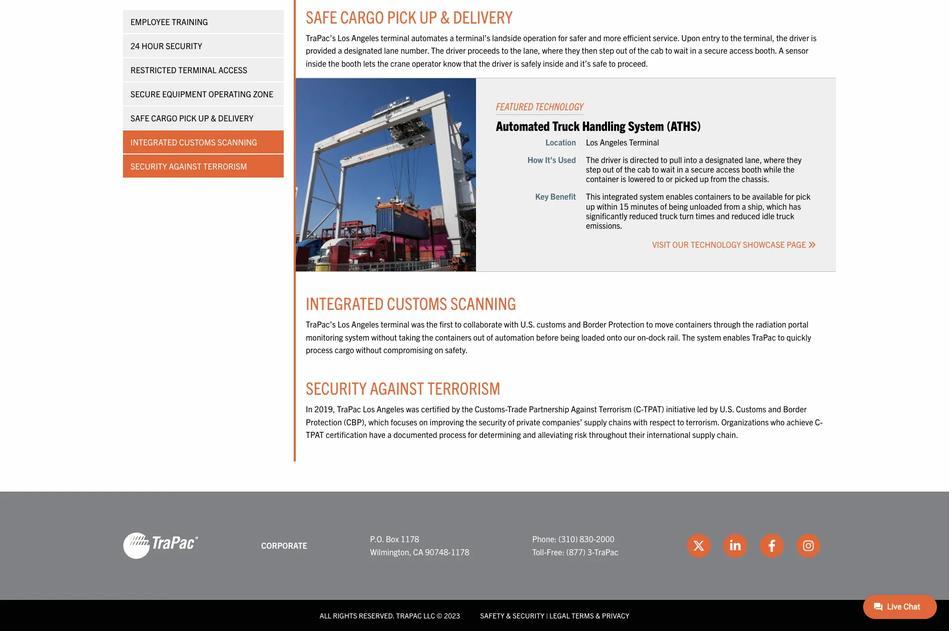 Task type: vqa. For each thing, say whether or not it's contained in the screenshot.
proceeds
yes



Task type: locate. For each thing, give the bounding box(es) containing it.
0 vertical spatial protection
[[608, 319, 644, 329]]

and inside 'trapac's los angeles terminal was the first to collaborate with u.s. customs and border protection to move containers through the radiation portal monitoring system without taking the containers out of automation before being loaded onto our on-dock rail. the system enables trapac to quickly process cargo without compromising on safety.'
[[568, 319, 581, 329]]

customs up 'organizations'
[[736, 404, 766, 414]]

0 vertical spatial being
[[669, 201, 688, 211]]

1 horizontal spatial inside
[[543, 58, 564, 68]]

terminal inside 'trapac's los angeles terminal was the first to collaborate with u.s. customs and border protection to move containers through the radiation portal monitoring system without taking the containers out of automation before being loaded onto our on-dock rail. the system enables trapac to quickly process cargo without compromising on safety.'
[[381, 319, 409, 329]]

in
[[306, 404, 313, 414]]

1 horizontal spatial truck
[[776, 211, 795, 221]]

1 horizontal spatial on
[[435, 345, 443, 355]]

with
[[504, 319, 519, 329], [633, 417, 648, 427]]

container
[[586, 174, 619, 184]]

safe cargo pick up & delivery link
[[123, 106, 284, 130]]

los inside the "in 2019, trapac los angeles was certified by the customs-trade partnership against terrorism (c-tpat) initiative led by u.s. customs and border protection (cbp), which focuses on improving the security of private companies' supply chains with respect to terrorism. organizations who achieve c- tpat certification have a documented process for determining and alleviating risk throughout their international supply chain."
[[363, 404, 375, 414]]

0 vertical spatial trapac
[[752, 332, 776, 342]]

1 vertical spatial protection
[[306, 417, 342, 427]]

1 terminal from the top
[[381, 32, 409, 43]]

0 horizontal spatial integrated customs scanning
[[131, 137, 257, 147]]

1 vertical spatial on
[[419, 417, 428, 427]]

safe cargo pick up & delivery up the automates
[[306, 5, 513, 27]]

1 vertical spatial security against terrorism
[[306, 377, 501, 399]]

protection up our
[[608, 319, 644, 329]]

security
[[166, 41, 202, 51], [131, 161, 167, 171], [306, 377, 367, 399], [513, 612, 545, 621]]

1 vertical spatial the
[[586, 155, 599, 165]]

1 horizontal spatial terminal
[[629, 137, 659, 147]]

1 vertical spatial step
[[586, 164, 601, 174]]

against inside security against terrorism link
[[169, 161, 201, 171]]

terrorism up chains on the bottom of the page
[[599, 404, 632, 414]]

0 vertical spatial out
[[616, 45, 627, 55]]

0 vertical spatial booth
[[341, 58, 361, 68]]

for left pick
[[785, 192, 794, 202]]

security against terrorism down the integrated customs scanning link
[[131, 161, 247, 171]]

safety.
[[445, 345, 468, 355]]

0 vertical spatial where
[[542, 45, 563, 55]]

1 vertical spatial pick
[[179, 113, 196, 123]]

the
[[731, 32, 742, 43], [776, 32, 788, 43], [510, 45, 522, 55], [638, 45, 649, 55], [328, 58, 340, 68], [377, 58, 389, 68], [479, 58, 490, 68], [624, 164, 636, 174], [784, 164, 795, 174], [729, 174, 740, 184], [426, 319, 438, 329], [743, 319, 754, 329], [422, 332, 433, 342], [462, 404, 473, 414], [466, 417, 477, 427]]

from up unloaded
[[711, 174, 727, 184]]

where down operation
[[542, 45, 563, 55]]

on
[[435, 345, 443, 355], [419, 417, 428, 427]]

0 horizontal spatial cargo
[[151, 113, 177, 123]]

0 vertical spatial step
[[599, 45, 614, 55]]

0 horizontal spatial inside
[[306, 58, 326, 68]]

key
[[535, 192, 549, 202]]

where up chassis.
[[764, 155, 785, 165]]

quickly
[[787, 332, 811, 342]]

automation
[[495, 332, 534, 342]]

0 horizontal spatial out
[[473, 332, 485, 342]]

hour
[[142, 41, 164, 51]]

secure equipment operating zone link
[[123, 82, 284, 105]]

0 vertical spatial lane,
[[523, 45, 540, 55]]

1 vertical spatial up
[[198, 113, 209, 123]]

access inside trapac's los angeles terminal automates a terminal's landside operation for safer and more efficient service. upon entry to the terminal, the driver is provided a designated lane number. the driver proceeds to the lane, where they then step out of the cab to wait in a secure access booth. a sensor inside the booth lets the crane operator know that the driver is safely inside and it's safe to proceed.
[[729, 45, 753, 55]]

containers up rail.
[[675, 319, 712, 329]]

the right the through
[[743, 319, 754, 329]]

1 horizontal spatial supply
[[693, 430, 715, 440]]

being inside this integrated system enables containers to be available for pick up within 15 minutes of being unloaded from a ship, which has significantly reduced truck turn times and reduced idle truck emissions.
[[669, 201, 688, 211]]

2 reduced from the left
[[732, 211, 760, 221]]

1 vertical spatial trapac
[[337, 404, 361, 414]]

footer
[[0, 492, 949, 632]]

1 vertical spatial booth
[[742, 164, 762, 174]]

1 horizontal spatial in
[[690, 45, 697, 55]]

trapac's up monitoring
[[306, 319, 336, 329]]

0 vertical spatial security against terrorism
[[131, 161, 247, 171]]

pick up the automates
[[387, 5, 416, 27]]

trapac's inside trapac's los angeles terminal automates a terminal's landside operation for safer and more efficient service. upon entry to the terminal, the driver is provided a designated lane number. the driver proceeds to the lane, where they then step out of the cab to wait in a secure access booth. a sensor inside the booth lets the crane operator know that the driver is safely inside and it's safe to proceed.
[[306, 32, 336, 43]]

0 vertical spatial process
[[306, 345, 333, 355]]

our
[[624, 332, 636, 342]]

2 vertical spatial customs
[[736, 404, 766, 414]]

was
[[411, 319, 425, 329], [406, 404, 419, 414]]

0 horizontal spatial lane,
[[523, 45, 540, 55]]

u.s. up the automation
[[520, 319, 535, 329]]

which inside this integrated system enables containers to be available for pick up within 15 minutes of being unloaded from a ship, which has significantly reduced truck turn times and reduced idle truck emissions.
[[767, 201, 787, 211]]

1 vertical spatial supply
[[693, 430, 715, 440]]

1 horizontal spatial against
[[370, 377, 424, 399]]

service.
[[653, 32, 680, 43]]

3-
[[588, 547, 594, 557]]

a inside the "in 2019, trapac los angeles was certified by the customs-trade partnership against terrorism (c-tpat) initiative led by u.s. customs and border protection (cbp), which focuses on improving the security of private companies' supply chains with respect to terrorism. organizations who achieve c- tpat certification have a documented process for determining and alleviating risk throughout their international supply chain."
[[387, 430, 392, 440]]

a left ship,
[[742, 201, 746, 211]]

have
[[369, 430, 386, 440]]

integrated customs scanning
[[131, 137, 257, 147], [306, 292, 516, 314]]

out up "integrated"
[[603, 164, 614, 174]]

integrated
[[131, 137, 177, 147], [306, 292, 384, 314]]

security against terrorism up focuses
[[306, 377, 501, 399]]

1 vertical spatial terminal
[[381, 319, 409, 329]]

trapac inside the "in 2019, trapac los angeles was certified by the customs-trade partnership against terrorism (c-tpat) initiative led by u.s. customs and border protection (cbp), which focuses on improving the security of private companies' supply chains with respect to terrorism. organizations who achieve c- tpat certification have a documented process for determining and alleviating risk throughout their international supply chain."
[[337, 404, 361, 414]]

against inside the "in 2019, trapac los angeles was certified by the customs-trade partnership against terrorism (c-tpat) initiative led by u.s. customs and border protection (cbp), which focuses on improving the security of private companies' supply chains with respect to terrorism. organizations who achieve c- tpat certification have a documented process for determining and alleviating risk throughout their international supply chain."
[[571, 404, 597, 414]]

2 vertical spatial trapac
[[594, 547, 618, 557]]

operator
[[412, 58, 441, 68]]

terminal up 'secure equipment operating zone'
[[178, 65, 217, 75]]

0 horizontal spatial booth
[[341, 58, 361, 68]]

out inside trapac's los angeles terminal automates a terminal's landside operation for safer and more efficient service. upon entry to the terminal, the driver is provided a designated lane number. the driver proceeds to the lane, where they then step out of the cab to wait in a secure access booth. a sensor inside the booth lets the crane operator know that the driver is safely inside and it's safe to proceed.
[[616, 45, 627, 55]]

where inside trapac's los angeles terminal automates a terminal's landside operation for safer and more efficient service. upon entry to the terminal, the driver is provided a designated lane number. the driver proceeds to the lane, where they then step out of the cab to wait in a secure access booth. a sensor inside the booth lets the crane operator know that the driver is safely inside and it's safe to proceed.
[[542, 45, 563, 55]]

where inside the driver is directed to pull into a designated lane, where they step out of the cab to wait in a secure access booth while the container is lowered to or picked up from the chassis.
[[764, 155, 785, 165]]

on inside 'trapac's los angeles terminal was the first to collaborate with u.s. customs and border protection to move containers through the radiation portal monitoring system without taking the containers out of automation before being loaded onto our on-dock rail. the system enables trapac to quickly process cargo without compromising on safety.'
[[435, 345, 443, 355]]

their
[[629, 430, 645, 440]]

1 vertical spatial u.s.
[[720, 404, 734, 414]]

without left taking at left
[[371, 332, 397, 342]]

landside
[[492, 32, 522, 43]]

emissions.
[[586, 220, 623, 231]]

(aths)
[[667, 117, 701, 134]]

2 horizontal spatial out
[[616, 45, 627, 55]]

0 horizontal spatial being
[[560, 332, 580, 342]]

& down secure equipment operating zone link
[[211, 113, 216, 123]]

process down monitoring
[[306, 345, 333, 355]]

trapac's inside 'trapac's los angeles terminal was the first to collaborate with u.s. customs and border protection to move containers through the radiation portal monitoring system without taking the containers out of automation before being loaded onto our on-dock rail. the system enables trapac to quickly process cargo without compromising on safety.'
[[306, 319, 336, 329]]

0 vertical spatial terminal
[[178, 65, 217, 75]]

access
[[729, 45, 753, 55], [716, 164, 740, 174]]

it's
[[545, 155, 556, 165]]

out inside 'trapac's los angeles terminal was the first to collaborate with u.s. customs and border protection to move containers through the radiation portal monitoring system without taking the containers out of automation before being loaded onto our on-dock rail. the system enables trapac to quickly process cargo without compromising on safety.'
[[473, 332, 485, 342]]

initiative
[[666, 404, 696, 414]]

1 vertical spatial lane,
[[745, 155, 762, 165]]

from inside this integrated system enables containers to be available for pick up within 15 minutes of being unloaded from a ship, which has significantly reduced truck turn times and reduced idle truck emissions.
[[724, 201, 740, 211]]

the down efficient
[[638, 45, 649, 55]]

1 horizontal spatial scanning
[[451, 292, 516, 314]]

integrated customs scanning up taking at left
[[306, 292, 516, 314]]

the left customs-
[[462, 404, 473, 414]]

determining
[[479, 430, 521, 440]]

0 horizontal spatial pick
[[179, 113, 196, 123]]

1178 right ca
[[451, 547, 469, 557]]

2 terminal from the top
[[381, 319, 409, 329]]

of inside this integrated system enables containers to be available for pick up within 15 minutes of being unloaded from a ship, which has significantly reduced truck turn times and reduced idle truck emissions.
[[660, 201, 667, 211]]

booth left while in the top of the page
[[742, 164, 762, 174]]

1 vertical spatial safe
[[131, 113, 149, 123]]

cab inside trapac's los angeles terminal automates a terminal's landside operation for safer and more efficient service. upon entry to the terminal, the driver is provided a designated lane number. the driver proceeds to the lane, where they then step out of the cab to wait in a secure access booth. a sensor inside the booth lets the crane operator know that the driver is safely inside and it's safe to proceed.
[[651, 45, 664, 55]]

u.s. up 'organizations'
[[720, 404, 734, 414]]

0 horizontal spatial with
[[504, 319, 519, 329]]

0 vertical spatial cab
[[651, 45, 664, 55]]

of up proceed.
[[629, 45, 636, 55]]

2 vertical spatial for
[[468, 430, 477, 440]]

up up the automates
[[420, 5, 437, 27]]

the down the automates
[[431, 45, 444, 55]]

trapac's
[[306, 32, 336, 43], [306, 319, 336, 329]]

out down collaborate
[[473, 332, 485, 342]]

booth inside trapac's los angeles terminal automates a terminal's landside operation for safer and more efficient service. upon entry to the terminal, the driver is provided a designated lane number. the driver proceeds to the lane, where they then step out of the cab to wait in a secure access booth. a sensor inside the booth lets the crane operator know that the driver is safely inside and it's safe to proceed.
[[341, 58, 361, 68]]

0 horizontal spatial delivery
[[218, 113, 254, 123]]

the left first
[[426, 319, 438, 329]]

containers up the times at right top
[[695, 192, 731, 202]]

angeles up lets
[[351, 32, 379, 43]]

1 horizontal spatial the
[[586, 155, 599, 165]]

dock
[[649, 332, 666, 342]]

on-
[[637, 332, 649, 342]]

in left 'into'
[[677, 164, 683, 174]]

achieve
[[787, 417, 813, 427]]

process down improving
[[439, 430, 466, 440]]

step
[[599, 45, 614, 55], [586, 164, 601, 174]]

designated inside the driver is directed to pull into a designated lane, where they step out of the cab to wait in a secure access booth while the container is lowered to or picked up from the chassis.
[[705, 155, 743, 165]]

with up the automation
[[504, 319, 519, 329]]

by
[[452, 404, 460, 414], [710, 404, 718, 414]]

angeles inside trapac's los angeles terminal automates a terminal's landside operation for safer and more efficient service. upon entry to the terminal, the driver is provided a designated lane number. the driver proceeds to the lane, where they then step out of the cab to wait in a secure access booth. a sensor inside the booth lets the crane operator know that the driver is safely inside and it's safe to proceed.
[[351, 32, 379, 43]]

supply
[[584, 417, 607, 427], [693, 430, 715, 440]]

from inside the driver is directed to pull into a designated lane, where they step out of the cab to wait in a secure access booth while the container is lowered to or picked up from the chassis.
[[711, 174, 727, 184]]

0 horizontal spatial for
[[468, 430, 477, 440]]

certification
[[326, 430, 367, 440]]

1 vertical spatial process
[[439, 430, 466, 440]]

trapac down radiation
[[752, 332, 776, 342]]

integrated up monitoring
[[306, 292, 384, 314]]

border
[[583, 319, 607, 329], [783, 404, 807, 414]]

0 horizontal spatial trapac
[[337, 404, 361, 414]]

0 horizontal spatial by
[[452, 404, 460, 414]]

0 vertical spatial terminal
[[381, 32, 409, 43]]

process inside the "in 2019, trapac los angeles was certified by the customs-trade partnership against terrorism (c-tpat) initiative led by u.s. customs and border protection (cbp), which focuses on improving the security of private companies' supply chains with respect to terrorism. organizations who achieve c- tpat certification have a documented process for determining and alleviating risk throughout their international supply chain."
[[439, 430, 466, 440]]

1 horizontal spatial booth
[[742, 164, 762, 174]]

from left be
[[724, 201, 740, 211]]

chassis.
[[742, 174, 770, 184]]

& up the automates
[[440, 5, 450, 27]]

booth left lets
[[341, 58, 361, 68]]

terrorism up customs-
[[427, 377, 501, 399]]

safe
[[306, 5, 337, 27], [131, 113, 149, 123]]

1 horizontal spatial process
[[439, 430, 466, 440]]

up left within
[[586, 201, 595, 211]]

angeles up focuses
[[377, 404, 404, 414]]

they down safer at the right of page
[[565, 45, 580, 55]]

1 horizontal spatial out
[[603, 164, 614, 174]]

supply up throughout
[[584, 417, 607, 427]]

booth inside the driver is directed to pull into a designated lane, where they step out of the cab to wait in a secure access booth while the container is lowered to or picked up from the chassis.
[[742, 164, 762, 174]]

0 horizontal spatial cab
[[638, 164, 650, 174]]

0 vertical spatial the
[[431, 45, 444, 55]]

0 vertical spatial wait
[[674, 45, 688, 55]]

international
[[647, 430, 691, 440]]

enables down the through
[[723, 332, 750, 342]]

0 vertical spatial supply
[[584, 417, 607, 427]]

safe up provided
[[306, 5, 337, 27]]

technology down the times at right top
[[691, 240, 741, 250]]

step up this
[[586, 164, 601, 174]]

1 horizontal spatial where
[[764, 155, 785, 165]]

wait inside the driver is directed to pull into a designated lane, where they step out of the cab to wait in a secure access booth while the container is lowered to or picked up from the chassis.
[[661, 164, 675, 174]]

driver up know
[[446, 45, 466, 55]]

designated up lets
[[344, 45, 382, 55]]

cab
[[651, 45, 664, 55], [638, 164, 650, 174]]

terminal
[[178, 65, 217, 75], [629, 137, 659, 147]]

0 horizontal spatial up
[[586, 201, 595, 211]]

lane, up chassis.
[[745, 155, 762, 165]]

1 horizontal spatial trapac
[[594, 547, 618, 557]]

and left the it's on the right of the page
[[565, 58, 579, 68]]

on up documented
[[419, 417, 428, 427]]

1 vertical spatial delivery
[[218, 113, 254, 123]]

was up taking at left
[[411, 319, 425, 329]]

truck left turn
[[660, 211, 678, 221]]

a left terminal's at top
[[450, 32, 454, 43]]

against up companies'
[[571, 404, 597, 414]]

1 vertical spatial was
[[406, 404, 419, 414]]

through
[[714, 319, 741, 329]]

& right terms
[[596, 612, 600, 621]]

2 trapac's from the top
[[306, 319, 336, 329]]

and down private
[[523, 430, 536, 440]]

by right led
[[710, 404, 718, 414]]

against down the integrated customs scanning link
[[169, 161, 201, 171]]

c-
[[815, 417, 823, 427]]

1 vertical spatial for
[[785, 192, 794, 202]]

solid image
[[808, 241, 816, 249]]

terrorism.
[[686, 417, 720, 427]]

up down secure equipment operating zone link
[[198, 113, 209, 123]]

0 vertical spatial for
[[558, 32, 568, 43]]

tpat)
[[644, 404, 664, 414]]

cab left or
[[638, 164, 650, 174]]

scanning down safe cargo pick up & delivery link
[[218, 137, 257, 147]]

0 vertical spatial cargo
[[340, 5, 384, 27]]

in inside trapac's los angeles terminal automates a terminal's landside operation for safer and more efficient service. upon entry to the terminal, the driver is provided a designated lane number. the driver proceeds to the lane, where they then step out of the cab to wait in a secure access booth. a sensor inside the booth lets the crane operator know that the driver is safely inside and it's safe to proceed.
[[690, 45, 697, 55]]

against
[[169, 161, 201, 171], [370, 377, 424, 399], [571, 404, 597, 414]]

inside right "safely" on the top right of page
[[543, 58, 564, 68]]

technology
[[535, 100, 583, 113], [691, 240, 741, 250]]

0 horizontal spatial safe cargo pick up & delivery
[[131, 113, 254, 123]]

employee training
[[131, 17, 208, 27]]

of inside 'trapac's los angeles terminal was the first to collaborate with u.s. customs and border protection to move containers through the radiation portal monitoring system without taking the containers out of automation before being loaded onto our on-dock rail. the system enables trapac to quickly process cargo without compromising on safety.'
[[487, 332, 493, 342]]

before
[[536, 332, 559, 342]]

0 horizontal spatial technology
[[535, 100, 583, 113]]

reserved.
[[359, 612, 395, 621]]

integrated down secure
[[131, 137, 177, 147]]

all rights reserved. trapac llc © 2023
[[320, 612, 460, 621]]

lane, inside the driver is directed to pull into a designated lane, where they step out of the cab to wait in a secure access booth while the container is lowered to or picked up from the chassis.
[[745, 155, 762, 165]]

1 vertical spatial from
[[724, 201, 740, 211]]

legal terms & privacy link
[[550, 612, 630, 621]]

to inside the "in 2019, trapac los angeles was certified by the customs-trade partnership against terrorism (c-tpat) initiative led by u.s. customs and border protection (cbp), which focuses on improving the security of private companies' supply chains with respect to terrorism. organizations who achieve c- tpat certification have a documented process for determining and alleviating risk throughout their international supply chain."
[[677, 417, 684, 427]]

the right rail.
[[682, 332, 695, 342]]

protection inside the "in 2019, trapac los angeles was certified by the customs-trade partnership against terrorism (c-tpat) initiative led by u.s. customs and border protection (cbp), which focuses on improving the security of private companies' supply chains with respect to terrorism. organizations who achieve c- tpat certification have a documented process for determining and alleviating risk throughout their international supply chain."
[[306, 417, 342, 427]]

supply down terrorism.
[[693, 430, 715, 440]]

0 horizontal spatial supply
[[584, 417, 607, 427]]

pick down equipment
[[179, 113, 196, 123]]

by up improving
[[452, 404, 460, 414]]

safety & security | legal terms & privacy
[[480, 612, 630, 621]]

against up focuses
[[370, 377, 424, 399]]

the inside trapac's los angeles terminal automates a terminal's landside operation for safer and more efficient service. upon entry to the terminal, the driver is provided a designated lane number. the driver proceeds to the lane, where they then step out of the cab to wait in a secure access booth. a sensor inside the booth lets the crane operator know that the driver is safely inside and it's safe to proceed.
[[431, 45, 444, 55]]

protection down '2019,'
[[306, 417, 342, 427]]

0 horizontal spatial designated
[[344, 45, 382, 55]]

reduced down be
[[732, 211, 760, 221]]

terms
[[572, 612, 594, 621]]

1 horizontal spatial enables
[[723, 332, 750, 342]]

customs
[[179, 137, 216, 147], [387, 292, 447, 314], [736, 404, 766, 414]]

directed
[[630, 155, 659, 165]]

with down (c-
[[633, 417, 648, 427]]

1 horizontal spatial for
[[558, 32, 568, 43]]

p.o.
[[370, 534, 384, 544]]

delivery up terminal's at top
[[453, 5, 513, 27]]

terminal inside trapac's los angeles terminal automates a terminal's landside operation for safer and more efficient service. upon entry to the terminal, the driver is provided a designated lane number. the driver proceeds to the lane, where they then step out of the cab to wait in a secure access booth. a sensor inside the booth lets the crane operator know that the driver is safely inside and it's safe to proceed.
[[381, 32, 409, 43]]

1 horizontal spatial being
[[669, 201, 688, 211]]

1 vertical spatial cab
[[638, 164, 650, 174]]

they inside the driver is directed to pull into a designated lane, where they step out of the cab to wait in a secure access booth while the container is lowered to or picked up from the chassis.
[[787, 155, 802, 165]]

safe down secure
[[131, 113, 149, 123]]

1 horizontal spatial with
[[633, 417, 648, 427]]

0 vertical spatial they
[[565, 45, 580, 55]]

trapac inside 'trapac's los angeles terminal was the first to collaborate with u.s. customs and border protection to move containers through the radiation portal monitoring system without taking the containers out of automation before being loaded onto our on-dock rail. the system enables trapac to quickly process cargo without compromising on safety.'
[[752, 332, 776, 342]]

reduced right 15
[[629, 211, 658, 221]]

up inside the driver is directed to pull into a designated lane, where they step out of the cab to wait in a secure access booth while the container is lowered to or picked up from the chassis.
[[700, 174, 709, 184]]

and right customs
[[568, 319, 581, 329]]

1 vertical spatial customs
[[387, 292, 447, 314]]

secure inside the driver is directed to pull into a designated lane, where they step out of the cab to wait in a secure access booth while the container is lowered to or picked up from the chassis.
[[691, 164, 714, 174]]

enables inside 'trapac's los angeles terminal was the first to collaborate with u.s. customs and border protection to move containers through the radiation portal monitoring system without taking the containers out of automation before being loaded onto our on-dock rail. the system enables trapac to quickly process cargo without compromising on safety.'
[[723, 332, 750, 342]]

1 vertical spatial integrated customs scanning
[[306, 292, 516, 314]]

technology inside featured technology automated truck handling system (aths)
[[535, 100, 583, 113]]

partnership
[[529, 404, 569, 414]]

containers up safety.
[[435, 332, 472, 342]]

enables
[[666, 192, 693, 202], [723, 332, 750, 342]]

the left terminal,
[[731, 32, 742, 43]]

step inside trapac's los angeles terminal automates a terminal's landside operation for safer and more efficient service. upon entry to the terminal, the driver is provided a designated lane number. the driver proceeds to the lane, where they then step out of the cab to wait in a secure access booth. a sensor inside the booth lets the crane operator know that the driver is safely inside and it's safe to proceed.
[[599, 45, 614, 55]]

0 horizontal spatial reduced
[[629, 211, 658, 221]]

0 vertical spatial in
[[690, 45, 697, 55]]

visit our technology showcase page link
[[652, 240, 816, 250]]

0 vertical spatial technology
[[535, 100, 583, 113]]

being left unloaded
[[669, 201, 688, 211]]

that
[[463, 58, 477, 68]]

0 vertical spatial safe
[[306, 5, 337, 27]]

for left safer at the right of page
[[558, 32, 568, 43]]

2 by from the left
[[710, 404, 718, 414]]

trapac up (cbp),
[[337, 404, 361, 414]]

equipment
[[162, 89, 207, 99]]

secure right pull
[[691, 164, 714, 174]]

1 vertical spatial up
[[586, 201, 595, 211]]

safer
[[570, 32, 587, 43]]

access inside the driver is directed to pull into a designated lane, where they step out of the cab to wait in a secure access booth while the container is lowered to or picked up from the chassis.
[[716, 164, 740, 174]]

without right cargo
[[356, 345, 382, 355]]

secure equipment operating zone
[[131, 89, 273, 99]]

1 vertical spatial enables
[[723, 332, 750, 342]]

2 vertical spatial the
[[682, 332, 695, 342]]

training
[[172, 17, 208, 27]]

security against terrorism
[[131, 161, 247, 171], [306, 377, 501, 399]]

upon
[[681, 32, 700, 43]]

truck
[[553, 117, 580, 134]]

border inside 'trapac's los angeles terminal was the first to collaborate with u.s. customs and border protection to move containers through the radiation portal monitoring system without taking the containers out of automation before being loaded onto our on-dock rail. the system enables trapac to quickly process cargo without compromising on safety.'
[[583, 319, 607, 329]]

0 vertical spatial without
[[371, 332, 397, 342]]

a right have
[[387, 430, 392, 440]]

0 vertical spatial containers
[[695, 192, 731, 202]]

employee
[[131, 17, 170, 27]]

0 horizontal spatial terminal
[[178, 65, 217, 75]]

customs
[[537, 319, 566, 329]]

1 trapac's from the top
[[306, 32, 336, 43]]

0 vertical spatial trapac's
[[306, 32, 336, 43]]

border up loaded
[[583, 319, 607, 329]]

rail.
[[667, 332, 680, 342]]

1 horizontal spatial pick
[[387, 5, 416, 27]]



Task type: describe. For each thing, give the bounding box(es) containing it.
enables inside this integrated system enables containers to be available for pick up within 15 minutes of being unloaded from a ship, which has significantly reduced truck turn times and reduced idle truck emissions.
[[666, 192, 693, 202]]

system inside this integrated system enables containers to be available for pick up within 15 minutes of being unloaded from a ship, which has significantly reduced truck turn times and reduced idle truck emissions.
[[640, 192, 664, 202]]

of inside the "in 2019, trapac los angeles was certified by the customs-trade partnership against terrorism (c-tpat) initiative led by u.s. customs and border protection (cbp), which focuses on improving the security of private companies' supply chains with respect to terrorism. organizations who achieve c- tpat certification have a documented process for determining and alleviating risk throughout their international supply chain."
[[508, 417, 515, 427]]

to inside this integrated system enables containers to be available for pick up within 15 minutes of being unloaded from a ship, which has significantly reduced truck turn times and reduced idle truck emissions.
[[733, 192, 740, 202]]

1 vertical spatial against
[[370, 377, 424, 399]]

lowered
[[628, 174, 655, 184]]

led
[[697, 404, 708, 414]]

corporate image
[[123, 532, 198, 560]]

angeles inside the "in 2019, trapac los angeles was certified by the customs-trade partnership against terrorism (c-tpat) initiative led by u.s. customs and border protection (cbp), which focuses on improving the security of private companies' supply chains with respect to terrorism. organizations who achieve c- tpat certification have a documented process for determining and alleviating risk throughout their international supply chain."
[[377, 404, 404, 414]]

the right lets
[[377, 58, 389, 68]]

0 vertical spatial pick
[[387, 5, 416, 27]]

safely
[[521, 58, 541, 68]]

1 horizontal spatial customs
[[387, 292, 447, 314]]

with inside the "in 2019, trapac los angeles was certified by the customs-trade partnership against terrorism (c-tpat) initiative led by u.s. customs and border protection (cbp), which focuses on improving the security of private companies' supply chains with respect to terrorism. organizations who achieve c- tpat certification have a documented process for determining and alleviating risk throughout their international supply chain."
[[633, 417, 648, 427]]

border inside the "in 2019, trapac los angeles was certified by the customs-trade partnership against terrorism (c-tpat) initiative led by u.s. customs and border protection (cbp), which focuses on improving the security of private companies' supply chains with respect to terrorism. organizations who achieve c- tpat certification have a documented process for determining and alleviating risk throughout their international supply chain."
[[783, 404, 807, 414]]

the inside the driver is directed to pull into a designated lane, where they step out of the cab to wait in a secure access booth while the container is lowered to or picked up from the chassis.
[[586, 155, 599, 165]]

0 vertical spatial safe cargo pick up & delivery
[[306, 5, 513, 27]]

1 vertical spatial cargo
[[151, 113, 177, 123]]

radiation
[[756, 319, 786, 329]]

1 inside from the left
[[306, 58, 326, 68]]

it's
[[580, 58, 591, 68]]

driver up sensor
[[790, 32, 809, 43]]

number.
[[401, 45, 429, 55]]

this
[[586, 192, 601, 202]]

sensor
[[786, 45, 809, 55]]

2023
[[444, 612, 460, 621]]

trapac's for safe cargo pick up & delivery
[[306, 32, 336, 43]]

visit
[[652, 240, 671, 250]]

being inside 'trapac's los angeles terminal was the first to collaborate with u.s. customs and border protection to move containers through the radiation portal monitoring system without taking the containers out of automation before being loaded onto our on-dock rail. the system enables trapac to quickly process cargo without compromising on safety.'
[[560, 332, 580, 342]]

integrated customs scanning link
[[123, 131, 284, 154]]

of inside trapac's los angeles terminal automates a terminal's landside operation for safer and more efficient service. upon entry to the terminal, the driver is provided a designated lane number. the driver proceeds to the lane, where they then step out of the cab to wait in a secure access booth. a sensor inside the booth lets the crane operator know that the driver is safely inside and it's safe to proceed.
[[629, 45, 636, 55]]

2 horizontal spatial system
[[697, 332, 721, 342]]

legal
[[550, 612, 570, 621]]

throughout
[[589, 430, 627, 440]]

protection inside 'trapac's los angeles terminal was the first to collaborate with u.s. customs and border protection to move containers through the radiation portal monitoring system without taking the containers out of automation before being loaded onto our on-dock rail. the system enables trapac to quickly process cargo without compromising on safety.'
[[608, 319, 644, 329]]

for inside this integrated system enables containers to be available for pick up within 15 minutes of being unloaded from a ship, which has significantly reduced truck turn times and reduced idle truck emissions.
[[785, 192, 794, 202]]

the down los angeles terminal
[[624, 164, 636, 174]]

1 vertical spatial integrated
[[306, 292, 384, 314]]

a inside this integrated system enables containers to be available for pick up within 15 minutes of being unloaded from a ship, which has significantly reduced truck turn times and reduced idle truck emissions.
[[742, 201, 746, 211]]

visit our technology showcase page
[[652, 240, 808, 250]]

& right safety
[[506, 612, 511, 621]]

privacy
[[602, 612, 630, 621]]

in inside the driver is directed to pull into a designated lane, where they step out of the cab to wait in a secure access booth while the container is lowered to or picked up from the chassis.
[[677, 164, 683, 174]]

containers inside this integrated system enables containers to be available for pick up within 15 minutes of being unloaded from a ship, which has significantly reduced truck turn times and reduced idle truck emissions.
[[695, 192, 731, 202]]

unloaded
[[690, 201, 722, 211]]

1 truck from the left
[[660, 211, 678, 221]]

designated inside trapac's los angeles terminal automates a terminal's landside operation for safer and more efficient service. upon entry to the terminal, the driver is provided a designated lane number. the driver proceeds to the lane, where they then step out of the cab to wait in a secure access booth. a sensor inside the booth lets the crane operator know that the driver is safely inside and it's safe to proceed.
[[344, 45, 382, 55]]

u.s. inside the "in 2019, trapac los angeles was certified by the customs-trade partnership against terrorism (c-tpat) initiative led by u.s. customs and border protection (cbp), which focuses on improving the security of private companies' supply chains with respect to terrorism. organizations who achieve c- tpat certification have a documented process for determining and alleviating risk throughout their international supply chain."
[[720, 404, 734, 414]]

los inside 'trapac's los angeles terminal was the first to collaborate with u.s. customs and border protection to move containers through the radiation portal monitoring system without taking the containers out of automation before being loaded onto our on-dock rail. the system enables trapac to quickly process cargo without compromising on safety.'
[[338, 319, 350, 329]]

0 vertical spatial up
[[420, 5, 437, 27]]

improving
[[430, 417, 464, 427]]

zone
[[253, 89, 273, 99]]

then
[[582, 45, 598, 55]]

a
[[779, 45, 784, 55]]

out inside the driver is directed to pull into a designated lane, where they step out of the cab to wait in a secure access booth while the container is lowered to or picked up from the chassis.
[[603, 164, 614, 174]]

2019,
[[314, 404, 335, 414]]

a down the "upon"
[[698, 45, 703, 55]]

1 vertical spatial without
[[356, 345, 382, 355]]

be
[[742, 192, 751, 202]]

was inside 'trapac's los angeles terminal was the first to collaborate with u.s. customs and border protection to move containers through the radiation portal monitoring system without taking the containers out of automation before being loaded onto our on-dock rail. the system enables trapac to quickly process cargo without compromising on safety.'
[[411, 319, 425, 329]]

portal
[[788, 319, 809, 329]]

step inside the driver is directed to pull into a designated lane, where they step out of the cab to wait in a secure access booth while the container is lowered to or picked up from the chassis.
[[586, 164, 601, 174]]

free:
[[547, 547, 565, 557]]

wilmington,
[[370, 547, 411, 557]]

2 inside from the left
[[543, 58, 564, 68]]

1 horizontal spatial cargo
[[340, 5, 384, 27]]

1 vertical spatial scanning
[[451, 292, 516, 314]]

how
[[528, 155, 543, 165]]

safety & security link
[[480, 612, 545, 621]]

driver down the proceeds
[[492, 58, 512, 68]]

and inside this integrated system enables containers to be available for pick up within 15 minutes of being unloaded from a ship, which has significantly reduced truck turn times and reduced idle truck emissions.
[[717, 211, 730, 221]]

0 vertical spatial scanning
[[218, 137, 257, 147]]

or
[[666, 174, 673, 184]]

automates
[[411, 32, 448, 43]]

employee training link
[[123, 10, 284, 33]]

0 vertical spatial customs
[[179, 137, 216, 147]]

chain.
[[717, 430, 738, 440]]

0 horizontal spatial integrated
[[131, 137, 177, 147]]

collaborate
[[463, 319, 502, 329]]

phone: (310) 830-2000 toll-free: (877) 3-trapac
[[532, 534, 618, 557]]

1 horizontal spatial terrorism
[[427, 377, 501, 399]]

secure
[[131, 89, 160, 99]]

2 vertical spatial containers
[[435, 332, 472, 342]]

secure inside trapac's los angeles terminal automates a terminal's landside operation for safer and more efficient service. upon entry to the terminal, the driver is provided a designated lane number. the driver proceeds to the lane, where they then step out of the cab to wait in a secure access booth. a sensor inside the booth lets the crane operator know that the driver is safely inside and it's safe to proceed.
[[704, 45, 728, 55]]

lane, inside trapac's los angeles terminal automates a terminal's landside operation for safer and more efficient service. upon entry to the terminal, the driver is provided a designated lane number. the driver proceeds to the lane, where they then step out of the cab to wait in a secure access booth. a sensor inside the booth lets the crane operator know that the driver is safely inside and it's safe to proceed.
[[523, 45, 540, 55]]

terminal for customs
[[381, 319, 409, 329]]

the left security
[[466, 417, 477, 427]]

1 vertical spatial containers
[[675, 319, 712, 329]]

this integrated system enables containers to be available for pick up within 15 minutes of being unloaded from a ship, which has significantly reduced truck turn times and reduced idle truck emissions.
[[586, 192, 811, 231]]

up inside this integrated system enables containers to be available for pick up within 15 minutes of being unloaded from a ship, which has significantly reduced truck turn times and reduced idle truck emissions.
[[586, 201, 595, 211]]

our
[[673, 240, 689, 250]]

angeles inside 'trapac's los angeles terminal was the first to collaborate with u.s. customs and border protection to move containers through the radiation portal monitoring system without taking the containers out of automation before being loaded onto our on-dock rail. the system enables trapac to quickly process cargo without compromising on safety.'
[[351, 319, 379, 329]]

safe
[[593, 58, 607, 68]]

companies'
[[542, 417, 582, 427]]

0 horizontal spatial 1178
[[401, 534, 419, 544]]

1 horizontal spatial security against terrorism
[[306, 377, 501, 399]]

0 horizontal spatial system
[[345, 332, 369, 342]]

efficient
[[623, 32, 651, 43]]

terrorism inside security against terrorism link
[[203, 161, 247, 171]]

the down provided
[[328, 58, 340, 68]]

of inside the driver is directed to pull into a designated lane, where they step out of the cab to wait in a secure access booth while the container is lowered to or picked up from the chassis.
[[616, 164, 623, 174]]

featured technology automated truck handling system (aths)
[[496, 100, 701, 134]]

a right pull
[[685, 164, 689, 174]]

loaded
[[581, 332, 605, 342]]

up inside safe cargo pick up & delivery link
[[198, 113, 209, 123]]

p.o. box 1178 wilmington, ca 90748-1178
[[370, 534, 469, 557]]

alleviating
[[538, 430, 573, 440]]

1 vertical spatial terminal
[[629, 137, 659, 147]]

which inside the "in 2019, trapac los angeles was certified by the customs-trade partnership against terrorism (c-tpat) initiative led by u.s. customs and border protection (cbp), which focuses on improving the security of private companies' supply chains with respect to terrorism. organizations who achieve c- tpat certification have a documented process for determining and alleviating risk throughout their international supply chain."
[[369, 417, 389, 427]]

benefit
[[550, 192, 576, 202]]

trapac inside phone: (310) 830-2000 toll-free: (877) 3-trapac
[[594, 547, 618, 557]]

cab inside the driver is directed to pull into a designated lane, where they step out of the cab to wait in a secure access booth while the container is lowered to or picked up from the chassis.
[[638, 164, 650, 174]]

integrated
[[602, 192, 638, 202]]

for inside the "in 2019, trapac los angeles was certified by the customs-trade partnership against terrorism (c-tpat) initiative led by u.s. customs and border protection (cbp), which focuses on improving the security of private companies' supply chains with respect to terrorism. organizations who achieve c- tpat certification have a documented process for determining and alleviating risk throughout their international supply chain."
[[468, 430, 477, 440]]

a right 'into'
[[699, 155, 703, 165]]

booth.
[[755, 45, 777, 55]]

for inside trapac's los angeles terminal automates a terminal's landside operation for safer and more efficient service. upon entry to the terminal, the driver is provided a designated lane number. the driver proceeds to the lane, where they then step out of the cab to wait in a secure access booth. a sensor inside the booth lets the crane operator know that the driver is safely inside and it's safe to proceed.
[[558, 32, 568, 43]]

trapac's for integrated customs scanning
[[306, 319, 336, 329]]

1 horizontal spatial integrated customs scanning
[[306, 292, 516, 314]]

and up then
[[589, 32, 602, 43]]

customs inside the "in 2019, trapac los angeles was certified by the customs-trade partnership against terrorism (c-tpat) initiative led by u.s. customs and border protection (cbp), which focuses on improving the security of private companies' supply chains with respect to terrorism. organizations who achieve c- tpat certification have a documented process for determining and alleviating risk throughout their international supply chain."
[[736, 404, 766, 414]]

they inside trapac's los angeles terminal automates a terminal's landside operation for safer and more efficient service. upon entry to the terminal, the driver is provided a designated lane number. the driver proceeds to the lane, where they then step out of the cab to wait in a secure access booth. a sensor inside the booth lets the crane operator know that the driver is safely inside and it's safe to proceed.
[[565, 45, 580, 55]]

operation
[[523, 32, 556, 43]]

access
[[219, 65, 247, 75]]

restricted terminal access
[[131, 65, 247, 75]]

1 horizontal spatial technology
[[691, 240, 741, 250]]

(cbp),
[[344, 417, 367, 427]]

phone:
[[532, 534, 557, 544]]

who
[[771, 417, 785, 427]]

turn
[[680, 211, 694, 221]]

terrorism inside the "in 2019, trapac los angeles was certified by the customs-trade partnership against terrorism (c-tpat) initiative led by u.s. customs and border protection (cbp), which focuses on improving the security of private companies' supply chains with respect to terrorism. organizations who achieve c- tpat certification have a documented process for determining and alleviating risk throughout their international supply chain."
[[599, 404, 632, 414]]

organizations
[[721, 417, 769, 427]]

restricted terminal access link
[[123, 58, 284, 81]]

trapac
[[396, 612, 422, 621]]

chains
[[609, 417, 631, 427]]

monitoring
[[306, 332, 343, 342]]

safe cargo pick up & delivery inside safe cargo pick up & delivery link
[[131, 113, 254, 123]]

with inside 'trapac's los angeles terminal was the first to collaborate with u.s. customs and border protection to move containers through the radiation portal monitoring system without taking the containers out of automation before being loaded onto our on-dock rail. the system enables trapac to quickly process cargo without compromising on safety.'
[[504, 319, 519, 329]]

footer containing p.o. box 1178
[[0, 492, 949, 632]]

featured
[[496, 100, 533, 113]]

driver inside the driver is directed to pull into a designated lane, where they step out of the cab to wait in a secure access booth while the container is lowered to or picked up from the chassis.
[[601, 155, 621, 165]]

ship,
[[748, 201, 765, 211]]

the right taking at left
[[422, 332, 433, 342]]

the left chassis.
[[729, 174, 740, 184]]

entry
[[702, 32, 720, 43]]

pull
[[669, 155, 682, 165]]

0 horizontal spatial security against terrorism
[[131, 161, 247, 171]]

the down landside
[[510, 45, 522, 55]]

private
[[517, 417, 540, 427]]

picked
[[675, 174, 698, 184]]

1 reduced from the left
[[629, 211, 658, 221]]

0 vertical spatial delivery
[[453, 5, 513, 27]]

security
[[479, 417, 506, 427]]

customs-
[[475, 404, 507, 414]]

available
[[752, 192, 783, 202]]

wait inside trapac's los angeles terminal automates a terminal's landside operation for safer and more efficient service. upon entry to the terminal, the driver is provided a designated lane number. the driver proceeds to the lane, where they then step out of the cab to wait in a secure access booth. a sensor inside the booth lets the crane operator know that the driver is safely inside and it's safe to proceed.
[[674, 45, 688, 55]]

24
[[131, 41, 140, 51]]

documented
[[393, 430, 437, 440]]

process inside 'trapac's los angeles terminal was the first to collaborate with u.s. customs and border protection to move containers through the radiation portal monitoring system without taking the containers out of automation before being loaded onto our on-dock rail. the system enables trapac to quickly process cargo without compromising on safety.'
[[306, 345, 333, 355]]

has
[[789, 201, 801, 211]]

©
[[437, 612, 442, 621]]

cargo
[[335, 345, 354, 355]]

1 horizontal spatial 1178
[[451, 547, 469, 557]]

terminal for cargo
[[381, 32, 409, 43]]

a right provided
[[338, 45, 342, 55]]

more
[[603, 32, 621, 43]]

key benefit
[[535, 192, 576, 202]]

terminal's
[[456, 32, 490, 43]]

los inside trapac's los angeles terminal automates a terminal's landside operation for safer and more efficient service. upon entry to the terminal, the driver is provided a designated lane number. the driver proceeds to the lane, where they then step out of the cab to wait in a secure access booth. a sensor inside the booth lets the crane operator know that the driver is safely inside and it's safe to proceed.
[[338, 32, 350, 43]]

the down the proceeds
[[479, 58, 490, 68]]

the inside 'trapac's los angeles terminal was the first to collaborate with u.s. customs and border protection to move containers through the radiation portal monitoring system without taking the containers out of automation before being loaded onto our on-dock rail. the system enables trapac to quickly process cargo without compromising on safety.'
[[682, 332, 695, 342]]

and up who
[[768, 404, 781, 414]]

2 truck from the left
[[776, 211, 795, 221]]

was inside the "in 2019, trapac los angeles was certified by the customs-trade partnership against terrorism (c-tpat) initiative led by u.s. customs and border protection (cbp), which focuses on improving the security of private companies' supply chains with respect to terrorism. organizations who achieve c- tpat certification have a documented process for determining and alleviating risk throughout their international supply chain."
[[406, 404, 419, 414]]

the right while in the top of the page
[[784, 164, 795, 174]]

how it's used
[[528, 155, 576, 165]]

the up a
[[776, 32, 788, 43]]

proceed.
[[618, 58, 648, 68]]

minutes
[[631, 201, 659, 211]]

1 by from the left
[[452, 404, 460, 414]]

u.s. inside 'trapac's los angeles terminal was the first to collaborate with u.s. customs and border protection to move containers through the radiation portal monitoring system without taking the containers out of automation before being loaded onto our on-dock rail. the system enables trapac to quickly process cargo without compromising on safety.'
[[520, 319, 535, 329]]

tpat
[[306, 430, 324, 440]]

on inside the "in 2019, trapac los angeles was certified by the customs-trade partnership against terrorism (c-tpat) initiative led by u.s. customs and border protection (cbp), which focuses on improving the security of private companies' supply chains with respect to terrorism. organizations who achieve c- tpat certification have a documented process for determining and alleviating risk throughout their international supply chain."
[[419, 417, 428, 427]]

angeles down handling
[[600, 137, 627, 147]]

the driver is directed to pull into a designated lane, where they step out of the cab to wait in a secure access booth while the container is lowered to or picked up from the chassis.
[[586, 155, 802, 184]]



